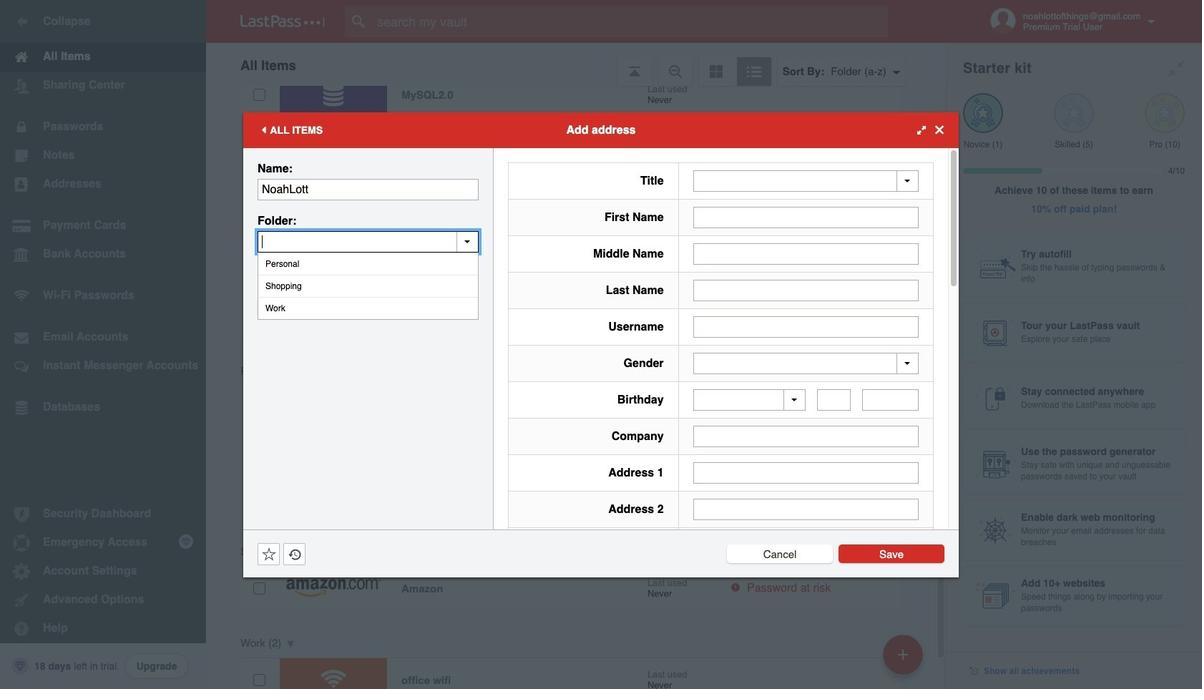 Task type: vqa. For each thing, say whether or not it's contained in the screenshot.
text field
yes



Task type: locate. For each thing, give the bounding box(es) containing it.
dialog
[[243, 112, 959, 689]]

Search search field
[[345, 6, 917, 37]]

None text field
[[693, 206, 919, 228], [693, 243, 919, 264], [693, 279, 919, 301], [862, 389, 919, 411], [693, 462, 919, 484], [693, 206, 919, 228], [693, 243, 919, 264], [693, 279, 919, 301], [862, 389, 919, 411], [693, 462, 919, 484]]

None text field
[[258, 179, 479, 200], [258, 231, 479, 252], [693, 316, 919, 337], [817, 389, 851, 411], [693, 426, 919, 447], [693, 499, 919, 520], [258, 179, 479, 200], [258, 231, 479, 252], [693, 316, 919, 337], [817, 389, 851, 411], [693, 426, 919, 447], [693, 499, 919, 520]]



Task type: describe. For each thing, give the bounding box(es) containing it.
vault options navigation
[[206, 43, 946, 86]]

main navigation navigation
[[0, 0, 206, 689]]

lastpass image
[[240, 15, 325, 28]]

new item navigation
[[878, 630, 932, 689]]

search my vault text field
[[345, 6, 917, 37]]

new item image
[[898, 649, 908, 659]]



